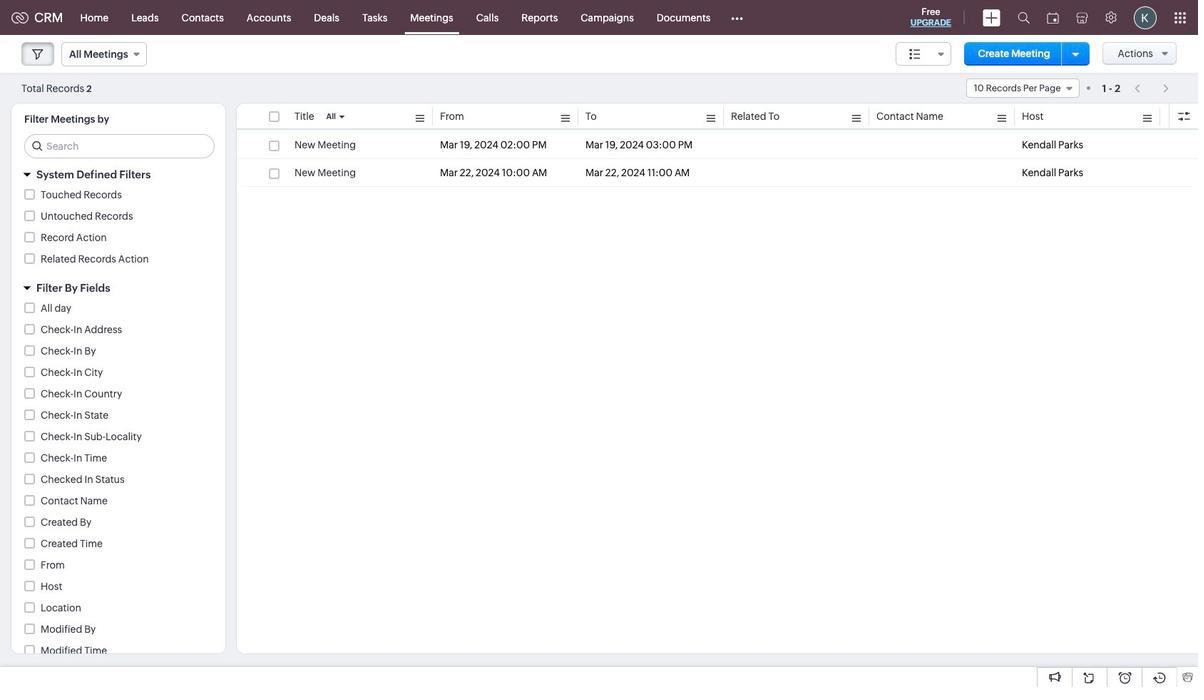 Task type: locate. For each thing, give the bounding box(es) containing it.
logo image
[[11, 12, 29, 23]]

profile element
[[1126, 0, 1166, 35]]

search element
[[1010, 0, 1039, 35]]

None field
[[61, 42, 147, 66], [896, 42, 952, 66], [967, 78, 1080, 98], [61, 42, 147, 66], [967, 78, 1080, 98]]

row group
[[237, 131, 1199, 187]]

profile image
[[1135, 6, 1157, 29]]

none field size
[[896, 42, 952, 66]]

size image
[[910, 48, 921, 61]]

navigation
[[1128, 78, 1177, 98]]

create menu element
[[975, 0, 1010, 35]]

Search text field
[[25, 135, 214, 158]]

Other Modules field
[[722, 6, 753, 29]]



Task type: describe. For each thing, give the bounding box(es) containing it.
search image
[[1018, 11, 1030, 24]]

create menu image
[[983, 9, 1001, 26]]

calendar image
[[1047, 12, 1060, 23]]



Task type: vqa. For each thing, say whether or not it's contained in the screenshot.
IMAGE
no



